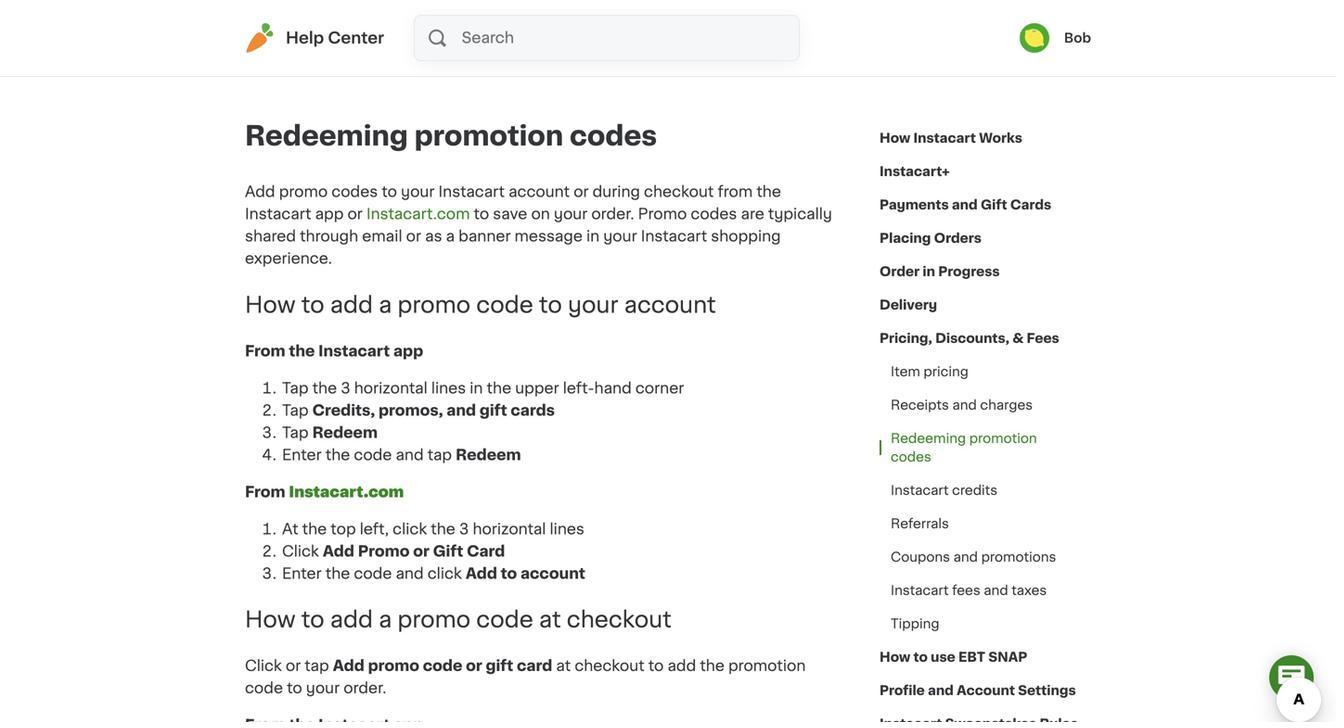 Task type: describe. For each thing, give the bounding box(es) containing it.
0 vertical spatial instacart.com
[[366, 207, 470, 222]]

in inside to save on your order. promo codes are typically shared through email or as a banner message in your instacart shopping experience.
[[586, 229, 600, 244]]

tipping link
[[880, 608, 951, 641]]

charges
[[980, 399, 1033, 412]]

profile
[[880, 685, 925, 698]]

instacart.com link for from
[[289, 485, 404, 500]]

receipts and charges link
[[880, 389, 1044, 422]]

top
[[331, 522, 356, 537]]

orders
[[934, 232, 982, 245]]

1 vertical spatial instacart.com
[[289, 485, 404, 500]]

bob
[[1064, 32, 1091, 45]]

add inside at checkout to add the promotion code to your order.
[[668, 659, 696, 674]]

settings
[[1018, 685, 1076, 698]]

message
[[515, 229, 583, 244]]

and inside instacart fees and taxes link
[[984, 585, 1008, 598]]

promos,
[[379, 403, 443, 418]]

placing orders link
[[880, 222, 982, 255]]

at inside at checkout to add the promotion code to your order.
[[556, 659, 571, 674]]

pricing, discounts, & fees
[[880, 332, 1059, 345]]

upper
[[515, 381, 559, 396]]

payments and gift cards link
[[880, 188, 1051, 222]]

1 vertical spatial click
[[245, 659, 282, 674]]

how for how to add a promo code to your account
[[245, 294, 296, 316]]

instacart+ link
[[880, 155, 950, 188]]

during
[[593, 185, 640, 199]]

item pricing
[[891, 366, 969, 379]]

payments and gift cards
[[880, 199, 1051, 212]]

lines inside tap the 3 horizontal lines in the upper left-hand corner tap credits, promos, and gift cards tap redeem enter the code and tap redeem
[[431, 381, 466, 396]]

fees
[[952, 585, 980, 598]]

profile and account settings link
[[880, 675, 1076, 708]]

a inside to save on your order. promo codes are typically shared through email or as a banner message in your instacart shopping experience.
[[446, 229, 455, 244]]

cards
[[511, 403, 555, 418]]

promotions
[[981, 551, 1056, 564]]

instacart fees and taxes link
[[880, 574, 1058, 608]]

codes up "during"
[[570, 123, 657, 149]]

0 vertical spatial redeeming promotion codes
[[245, 123, 657, 149]]

pricing, discounts, & fees link
[[880, 322, 1059, 355]]

account inside "at the top left, click the 3 horizontal lines click add promo or gift card enter the code and click add to account"
[[521, 567, 585, 582]]

discounts,
[[935, 332, 1009, 345]]

your down "during"
[[603, 229, 637, 244]]

cards
[[1010, 199, 1051, 212]]

help center link
[[245, 23, 384, 53]]

from for from instacart.com
[[245, 485, 285, 500]]

progress
[[938, 265, 1000, 278]]

credits,
[[312, 403, 375, 418]]

bob link
[[1020, 23, 1091, 53]]

0 vertical spatial click
[[393, 522, 427, 537]]

card
[[467, 545, 505, 559]]

shared
[[245, 229, 296, 244]]

delivery link
[[880, 289, 937, 322]]

instacart credits link
[[880, 474, 1009, 508]]

1 tap from the top
[[282, 381, 309, 396]]

2 horizontal spatial in
[[923, 265, 935, 278]]

click or tap add promo code or gift card
[[245, 659, 552, 674]]

item pricing link
[[880, 355, 980, 389]]

help
[[286, 30, 324, 46]]

coupons and promotions
[[891, 551, 1056, 564]]

and right promos,
[[447, 403, 476, 418]]

how instacart works
[[880, 132, 1022, 145]]

instacart+
[[880, 165, 950, 178]]

0 vertical spatial redeem
[[312, 426, 378, 441]]

profile and account settings
[[880, 685, 1076, 698]]

instacart fees and taxes
[[891, 585, 1047, 598]]

horizontal inside "at the top left, click the 3 horizontal lines click add promo or gift card enter the code and click add to account"
[[473, 522, 546, 537]]

account
[[957, 685, 1015, 698]]

instacart credits
[[891, 484, 998, 497]]

codes inside add promo codes to your instacart account or during checkout from the instacart app or
[[331, 185, 378, 199]]

left,
[[360, 522, 389, 537]]

shopping
[[711, 229, 781, 244]]

order in progress
[[880, 265, 1000, 278]]

add for how to add a promo code to your account
[[330, 294, 373, 316]]

email
[[362, 229, 402, 244]]

instacart up shared
[[245, 207, 311, 222]]

at
[[282, 522, 298, 537]]

account inside add promo codes to your instacart account or during checkout from the instacart app or
[[509, 185, 570, 199]]

0 vertical spatial gift
[[981, 199, 1007, 212]]

or inside to save on your order. promo codes are typically shared through email or as a banner message in your instacart shopping experience.
[[406, 229, 421, 244]]

taxes
[[1012, 585, 1047, 598]]

at checkout to add the promotion code to your order.
[[245, 659, 806, 697]]

3 inside tap the 3 horizontal lines in the upper left-hand corner tap credits, promos, and gift cards tap redeem enter the code and tap redeem
[[341, 381, 350, 396]]

on
[[531, 207, 550, 222]]

left-
[[563, 381, 594, 396]]

experience.
[[245, 251, 332, 266]]

through
[[300, 229, 358, 244]]

promo for how to add a promo code at checkout
[[398, 609, 471, 632]]

a for at
[[379, 609, 392, 632]]

code inside at checkout to add the promotion code to your order.
[[245, 682, 283, 697]]

click inside "at the top left, click the 3 horizontal lines click add promo or gift card enter the code and click add to account"
[[282, 545, 319, 559]]

as
[[425, 229, 442, 244]]

how to use ebt snap link
[[880, 641, 1027, 675]]

how to use ebt snap
[[880, 651, 1027, 664]]

coupons and promotions link
[[880, 541, 1067, 574]]

order. inside to save on your order. promo codes are typically shared through email or as a banner message in your instacart shopping experience.
[[591, 207, 634, 222]]

promotion inside 'link'
[[969, 432, 1037, 445]]

referrals link
[[880, 508, 960, 541]]

redeeming inside 'link'
[[891, 432, 966, 445]]

app inside add promo codes to your instacart account or during checkout from the instacart app or
[[315, 207, 344, 222]]

1 vertical spatial gift
[[486, 659, 513, 674]]

how instacart works link
[[880, 122, 1022, 155]]

item
[[891, 366, 920, 379]]

to inside add promo codes to your instacart account or during checkout from the instacart app or
[[382, 185, 397, 199]]

and down promos,
[[396, 448, 424, 463]]

referrals
[[891, 518, 949, 531]]

1 vertical spatial checkout
[[567, 609, 672, 632]]

save
[[493, 207, 527, 222]]

&
[[1013, 332, 1024, 345]]

tap the 3 horizontal lines in the upper left-hand corner tap credits, promos, and gift cards tap redeem enter the code and tap redeem
[[282, 381, 684, 463]]

your inside add promo codes to your instacart account or during checkout from the instacart app or
[[401, 185, 435, 199]]

1 horizontal spatial redeem
[[456, 448, 521, 463]]



Task type: locate. For each thing, give the bounding box(es) containing it.
how for how to use ebt snap
[[880, 651, 910, 664]]

1 horizontal spatial redeeming
[[891, 432, 966, 445]]

instacart down coupons
[[891, 585, 949, 598]]

and inside profile and account settings link
[[928, 685, 954, 698]]

code inside "at the top left, click the 3 horizontal lines click add promo or gift card enter the code and click add to account"
[[354, 567, 392, 582]]

add for how to add a promo code at checkout
[[330, 609, 373, 632]]

0 vertical spatial enter
[[282, 448, 322, 463]]

and inside receipts and charges link
[[952, 399, 977, 412]]

a down email
[[379, 294, 392, 316]]

in right order
[[923, 265, 935, 278]]

gift left card
[[433, 545, 463, 559]]

1 vertical spatial from
[[245, 485, 285, 500]]

receipts and charges
[[891, 399, 1033, 412]]

a for to
[[379, 294, 392, 316]]

to inside to save on your order. promo codes are typically shared through email or as a banner message in your instacart shopping experience.
[[474, 207, 489, 222]]

instacart left shopping
[[641, 229, 707, 244]]

lines inside "at the top left, click the 3 horizontal lines click add promo or gift card enter the code and click add to account"
[[550, 522, 584, 537]]

horizontal inside tap the 3 horizontal lines in the upper left-hand corner tap credits, promos, and gift cards tap redeem enter the code and tap redeem
[[354, 381, 428, 396]]

1 enter from the top
[[282, 448, 322, 463]]

how
[[880, 132, 910, 145], [245, 294, 296, 316], [245, 609, 296, 632], [880, 651, 910, 664]]

and right fees
[[984, 585, 1008, 598]]

1 vertical spatial app
[[393, 344, 423, 359]]

checkout inside add promo codes to your instacart account or during checkout from the instacart app or
[[644, 185, 714, 199]]

instacart.com link for add promo codes to your instacart account or during checkout from the instacart app or
[[366, 207, 470, 222]]

instacart.com up as
[[366, 207, 470, 222]]

0 horizontal spatial in
[[470, 381, 483, 396]]

tap inside tap the 3 horizontal lines in the upper left-hand corner tap credits, promos, and gift cards tap redeem enter the code and tap redeem
[[428, 448, 452, 463]]

1 from from the top
[[245, 344, 285, 359]]

horizontal up card
[[473, 522, 546, 537]]

and inside "at the top left, click the 3 horizontal lines click add promo or gift card enter the code and click add to account"
[[396, 567, 424, 582]]

2 vertical spatial in
[[470, 381, 483, 396]]

the
[[757, 185, 781, 199], [289, 344, 315, 359], [312, 381, 337, 396], [487, 381, 511, 396], [325, 448, 350, 463], [302, 522, 327, 537], [431, 522, 455, 537], [325, 567, 350, 582], [700, 659, 725, 674]]

promo for how to add a promo code to your account
[[398, 294, 471, 316]]

horizontal up promos,
[[354, 381, 428, 396]]

and up how to add a promo code at checkout
[[396, 567, 424, 582]]

0 horizontal spatial lines
[[431, 381, 466, 396]]

0 horizontal spatial app
[[315, 207, 344, 222]]

promotion inside at checkout to add the promotion code to your order.
[[728, 659, 806, 674]]

2 tap from the top
[[282, 403, 309, 418]]

snap
[[988, 651, 1027, 664]]

from
[[718, 185, 753, 199]]

your inside at checkout to add the promotion code to your order.
[[306, 682, 340, 697]]

promo down left,
[[358, 545, 410, 559]]

1 vertical spatial click
[[428, 567, 462, 582]]

in inside tap the 3 horizontal lines in the upper left-hand corner tap credits, promos, and gift cards tap redeem enter the code and tap redeem
[[470, 381, 483, 396]]

a right as
[[446, 229, 455, 244]]

pricing
[[924, 366, 969, 379]]

fees
[[1027, 332, 1059, 345]]

0 vertical spatial tap
[[428, 448, 452, 463]]

code inside tap the 3 horizontal lines in the upper left-hand corner tap credits, promos, and gift cards tap redeem enter the code and tap redeem
[[354, 448, 392, 463]]

0 vertical spatial at
[[539, 609, 561, 632]]

0 vertical spatial gift
[[480, 403, 507, 418]]

1 horizontal spatial app
[[393, 344, 423, 359]]

1 vertical spatial horizontal
[[473, 522, 546, 537]]

codes inside to save on your order. promo codes are typically shared through email or as a banner message in your instacart shopping experience.
[[691, 207, 737, 222]]

gift left card
[[486, 659, 513, 674]]

hand
[[594, 381, 632, 396]]

0 vertical spatial app
[[315, 207, 344, 222]]

0 vertical spatial order.
[[591, 207, 634, 222]]

1 vertical spatial promotion
[[969, 432, 1037, 445]]

gift inside "at the top left, click the 3 horizontal lines click add promo or gift card enter the code and click add to account"
[[433, 545, 463, 559]]

1 vertical spatial at
[[556, 659, 571, 674]]

the inside at checkout to add the promotion code to your order.
[[700, 659, 725, 674]]

how inside how instacart works link
[[880, 132, 910, 145]]

0 horizontal spatial order.
[[344, 682, 386, 697]]

from for from the instacart app
[[245, 344, 285, 359]]

from instacart.com
[[245, 485, 404, 500]]

enter inside tap the 3 horizontal lines in the upper left-hand corner tap credits, promos, and gift cards tap redeem enter the code and tap redeem
[[282, 448, 322, 463]]

to inside the how to use ebt snap 'link'
[[913, 651, 928, 664]]

instacart up instacart+ link
[[913, 132, 976, 145]]

1 horizontal spatial in
[[586, 229, 600, 244]]

3 inside "at the top left, click the 3 horizontal lines click add promo or gift card enter the code and click add to account"
[[459, 522, 469, 537]]

your down click or tap add promo code or gift card
[[306, 682, 340, 697]]

instacart.com up top
[[289, 485, 404, 500]]

codes up "instacart credits" link
[[891, 451, 931, 464]]

and up orders
[[952, 199, 978, 212]]

2 vertical spatial a
[[379, 609, 392, 632]]

1 horizontal spatial promotion
[[728, 659, 806, 674]]

in
[[586, 229, 600, 244], [923, 265, 935, 278], [470, 381, 483, 396]]

instacart.com link up top
[[289, 485, 404, 500]]

codes down from
[[691, 207, 737, 222]]

2 from from the top
[[245, 485, 285, 500]]

payments
[[880, 199, 949, 212]]

to
[[382, 185, 397, 199], [474, 207, 489, 222], [301, 294, 324, 316], [539, 294, 562, 316], [501, 567, 517, 582], [301, 609, 324, 632], [913, 651, 928, 664], [648, 659, 664, 674], [287, 682, 302, 697]]

3 tap from the top
[[282, 426, 309, 441]]

gift left cards
[[480, 403, 507, 418]]

your down message
[[568, 294, 618, 316]]

your up as
[[401, 185, 435, 199]]

at right card
[[556, 659, 571, 674]]

corner
[[635, 381, 684, 396]]

2 horizontal spatial promotion
[[969, 432, 1037, 445]]

Search search field
[[460, 16, 799, 60]]

redeeming promotion codes inside 'link'
[[891, 432, 1037, 464]]

order in progress link
[[880, 255, 1000, 289]]

0 horizontal spatial redeem
[[312, 426, 378, 441]]

your
[[401, 185, 435, 199], [554, 207, 588, 222], [603, 229, 637, 244], [568, 294, 618, 316], [306, 682, 340, 697]]

instacart.com link up as
[[366, 207, 470, 222]]

1 horizontal spatial gift
[[981, 199, 1007, 212]]

0 vertical spatial horizontal
[[354, 381, 428, 396]]

code
[[476, 294, 533, 316], [354, 448, 392, 463], [354, 567, 392, 582], [476, 609, 533, 632], [423, 659, 462, 674], [245, 682, 283, 697]]

use
[[931, 651, 955, 664]]

enter up from instacart.com
[[282, 448, 322, 463]]

1 horizontal spatial lines
[[550, 522, 584, 537]]

at
[[539, 609, 561, 632], [556, 659, 571, 674]]

1 vertical spatial lines
[[550, 522, 584, 537]]

1 vertical spatial promo
[[358, 545, 410, 559]]

how inside the how to use ebt snap 'link'
[[880, 651, 910, 664]]

promo down how to add a promo code at checkout
[[368, 659, 419, 674]]

0 horizontal spatial redeeming promotion codes
[[245, 123, 657, 149]]

0 vertical spatial checkout
[[644, 185, 714, 199]]

1 vertical spatial order.
[[344, 682, 386, 697]]

promo
[[279, 185, 328, 199], [398, 294, 471, 316], [398, 609, 471, 632], [368, 659, 419, 674]]

tap up from instacart.com
[[282, 426, 309, 441]]

0 vertical spatial tap
[[282, 381, 309, 396]]

1 vertical spatial tap
[[305, 659, 329, 674]]

how to add a promo code to your account
[[245, 294, 716, 316]]

enter down at
[[282, 567, 322, 582]]

user avatar image
[[1020, 23, 1049, 53]]

0 vertical spatial add
[[330, 294, 373, 316]]

2 vertical spatial add
[[668, 659, 696, 674]]

2 enter from the top
[[282, 567, 322, 582]]

codes inside 'link'
[[891, 451, 931, 464]]

order. down click or tap add promo code or gift card
[[344, 682, 386, 697]]

1 vertical spatial redeeming
[[891, 432, 966, 445]]

0 vertical spatial lines
[[431, 381, 466, 396]]

add
[[245, 185, 275, 199], [323, 545, 354, 559], [466, 567, 497, 582], [333, 659, 365, 674]]

codes
[[570, 123, 657, 149], [331, 185, 378, 199], [691, 207, 737, 222], [891, 451, 931, 464]]

or inside "at the top left, click the 3 horizontal lines click add promo or gift card enter the code and click add to account"
[[413, 545, 429, 559]]

from the instacart app
[[245, 344, 423, 359]]

1 horizontal spatial redeeming promotion codes
[[891, 432, 1037, 464]]

0 vertical spatial promotion
[[414, 123, 563, 149]]

add promo codes to your instacart account or during checkout from the instacart app or
[[245, 185, 781, 222]]

promo
[[638, 207, 687, 222], [358, 545, 410, 559]]

at the top left, click the 3 horizontal lines click add promo or gift card enter the code and click add to account
[[282, 522, 585, 582]]

1 vertical spatial gift
[[433, 545, 463, 559]]

2 vertical spatial checkout
[[575, 659, 645, 674]]

how for how instacart works
[[880, 132, 910, 145]]

checkout inside at checkout to add the promotion code to your order.
[[575, 659, 645, 674]]

0 horizontal spatial 3
[[341, 381, 350, 396]]

center
[[328, 30, 384, 46]]

to inside "at the top left, click the 3 horizontal lines click add promo or gift card enter the code and click add to account"
[[501, 567, 517, 582]]

and inside the coupons and promotions link
[[953, 551, 978, 564]]

banner
[[459, 229, 511, 244]]

instacart up referrals
[[891, 484, 949, 497]]

3 up credits,
[[341, 381, 350, 396]]

click up how to add a promo code at checkout
[[428, 567, 462, 582]]

redeem down credits,
[[312, 426, 378, 441]]

instacart inside to save on your order. promo codes are typically shared through email or as a banner message in your instacart shopping experience.
[[641, 229, 707, 244]]

promo down as
[[398, 294, 471, 316]]

click right left,
[[393, 522, 427, 537]]

2 vertical spatial account
[[521, 567, 585, 582]]

coupons
[[891, 551, 950, 564]]

2 vertical spatial tap
[[282, 426, 309, 441]]

and up fees
[[953, 551, 978, 564]]

receipts
[[891, 399, 949, 412]]

and down pricing
[[952, 399, 977, 412]]

the inside add promo codes to your instacart account or during checkout from the instacart app or
[[757, 185, 781, 199]]

and
[[952, 199, 978, 212], [952, 399, 977, 412], [447, 403, 476, 418], [396, 448, 424, 463], [953, 551, 978, 564], [396, 567, 424, 582], [984, 585, 1008, 598], [928, 685, 954, 698]]

1 vertical spatial redeem
[[456, 448, 521, 463]]

your right the on
[[554, 207, 588, 222]]

promotion
[[414, 123, 563, 149], [969, 432, 1037, 445], [728, 659, 806, 674]]

redeeming promotion codes link
[[880, 422, 1091, 474]]

0 horizontal spatial promo
[[358, 545, 410, 559]]

1 vertical spatial account
[[624, 294, 716, 316]]

0 horizontal spatial promotion
[[414, 123, 563, 149]]

instacart.com
[[366, 207, 470, 222], [289, 485, 404, 500]]

tap left credits,
[[282, 403, 309, 418]]

app up promos,
[[393, 344, 423, 359]]

instacart
[[913, 132, 976, 145], [438, 185, 505, 199], [245, 207, 311, 222], [641, 229, 707, 244], [318, 344, 390, 359], [891, 484, 949, 497], [891, 585, 949, 598]]

instacart image
[[245, 23, 275, 53]]

1 vertical spatial 3
[[459, 522, 469, 537]]

works
[[979, 132, 1022, 145]]

promo for click or tap add promo code or gift card
[[368, 659, 419, 674]]

at up card
[[539, 609, 561, 632]]

0 vertical spatial 3
[[341, 381, 350, 396]]

0 horizontal spatial tap
[[305, 659, 329, 674]]

1 vertical spatial instacart.com link
[[289, 485, 404, 500]]

order
[[880, 265, 920, 278]]

1 vertical spatial a
[[379, 294, 392, 316]]

card
[[517, 659, 552, 674]]

promo inside add promo codes to your instacart account or during checkout from the instacart app or
[[279, 185, 328, 199]]

gift
[[480, 403, 507, 418], [486, 659, 513, 674]]

enter
[[282, 448, 322, 463], [282, 567, 322, 582]]

and down the use
[[928, 685, 954, 698]]

1 vertical spatial enter
[[282, 567, 322, 582]]

2 vertical spatial promotion
[[728, 659, 806, 674]]

pricing,
[[880, 332, 932, 345]]

instacart up credits,
[[318, 344, 390, 359]]

1 vertical spatial tap
[[282, 403, 309, 418]]

tap
[[282, 381, 309, 396], [282, 403, 309, 418], [282, 426, 309, 441]]

instacart up save
[[438, 185, 505, 199]]

gift
[[981, 199, 1007, 212], [433, 545, 463, 559]]

ebt
[[959, 651, 985, 664]]

0 vertical spatial from
[[245, 344, 285, 359]]

credits
[[952, 484, 998, 497]]

0 vertical spatial click
[[282, 545, 319, 559]]

redeeming promotion codes
[[245, 123, 657, 149], [891, 432, 1037, 464]]

redeeming promotion codes down receipts and charges link
[[891, 432, 1037, 464]]

1 horizontal spatial horizontal
[[473, 522, 546, 537]]

help center
[[286, 30, 384, 46]]

tipping
[[891, 618, 939, 631]]

0 vertical spatial account
[[509, 185, 570, 199]]

0 horizontal spatial gift
[[433, 545, 463, 559]]

to save on your order. promo codes are typically shared through email or as a banner message in your instacart shopping experience.
[[245, 207, 832, 266]]

redeeming promotion codes up add promo codes to your instacart account or during checkout from the instacart app or
[[245, 123, 657, 149]]

add inside add promo codes to your instacart account or during checkout from the instacart app or
[[245, 185, 275, 199]]

1 vertical spatial add
[[330, 609, 373, 632]]

3 up card
[[459, 522, 469, 537]]

0 vertical spatial a
[[446, 229, 455, 244]]

promo inside "at the top left, click the 3 horizontal lines click add promo or gift card enter the code and click add to account"
[[358, 545, 410, 559]]

add
[[330, 294, 373, 316], [330, 609, 373, 632], [668, 659, 696, 674]]

in right message
[[586, 229, 600, 244]]

redeem down cards
[[456, 448, 521, 463]]

gift inside tap the 3 horizontal lines in the upper left-hand corner tap credits, promos, and gift cards tap redeem enter the code and tap redeem
[[480, 403, 507, 418]]

1 horizontal spatial tap
[[428, 448, 452, 463]]

promo inside to save on your order. promo codes are typically shared through email or as a banner message in your instacart shopping experience.
[[638, 207, 687, 222]]

typically
[[768, 207, 832, 222]]

1 horizontal spatial 3
[[459, 522, 469, 537]]

tap down from the instacart app
[[282, 381, 309, 396]]

0 horizontal spatial horizontal
[[354, 381, 428, 396]]

1 vertical spatial in
[[923, 265, 935, 278]]

placing
[[880, 232, 931, 245]]

order. inside at checkout to add the promotion code to your order.
[[344, 682, 386, 697]]

in left 'upper'
[[470, 381, 483, 396]]

how for how to add a promo code at checkout
[[245, 609, 296, 632]]

click
[[282, 545, 319, 559], [245, 659, 282, 674]]

0 vertical spatial redeeming
[[245, 123, 408, 149]]

0 horizontal spatial click
[[245, 659, 282, 674]]

promo down "during"
[[638, 207, 687, 222]]

0 vertical spatial instacart.com link
[[366, 207, 470, 222]]

gift left 'cards'
[[981, 199, 1007, 212]]

a up click or tap add promo code or gift card
[[379, 609, 392, 632]]

promo up click or tap add promo code or gift card
[[398, 609, 471, 632]]

and inside payments and gift cards link
[[952, 199, 978, 212]]

promo up the through
[[279, 185, 328, 199]]

enter inside "at the top left, click the 3 horizontal lines click add promo or gift card enter the code and click add to account"
[[282, 567, 322, 582]]

are
[[741, 207, 764, 222]]

0 horizontal spatial redeeming
[[245, 123, 408, 149]]

order. down "during"
[[591, 207, 634, 222]]

1 horizontal spatial order.
[[591, 207, 634, 222]]

app up the through
[[315, 207, 344, 222]]

from
[[245, 344, 285, 359], [245, 485, 285, 500]]

how to add a promo code at checkout
[[245, 609, 672, 632]]

1 vertical spatial redeeming promotion codes
[[891, 432, 1037, 464]]

0 vertical spatial in
[[586, 229, 600, 244]]

0 vertical spatial promo
[[638, 207, 687, 222]]

delivery
[[880, 299, 937, 312]]

placing orders
[[880, 232, 982, 245]]

1 horizontal spatial promo
[[638, 207, 687, 222]]

1 horizontal spatial click
[[282, 545, 319, 559]]

codes up the through
[[331, 185, 378, 199]]

checkout
[[644, 185, 714, 199], [567, 609, 672, 632], [575, 659, 645, 674]]



Task type: vqa. For each thing, say whether or not it's contained in the screenshot.
eligible inside the Spend $32, save $5 See eligible items
no



